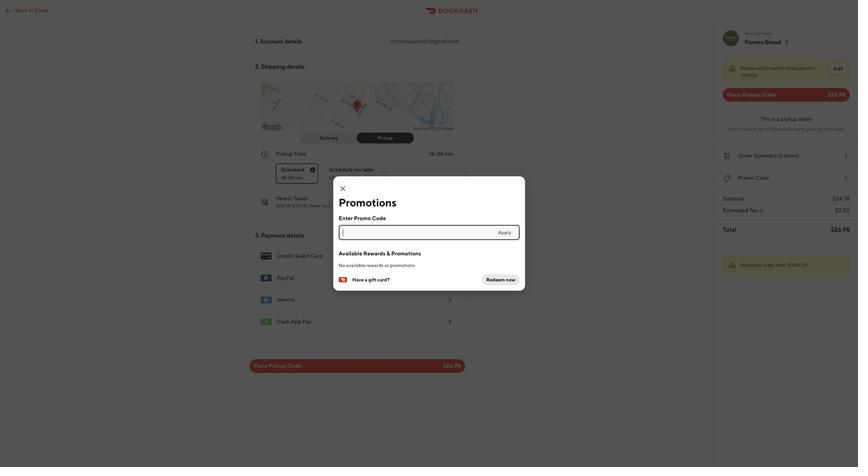 Task type: locate. For each thing, give the bounding box(es) containing it.
1 horizontal spatial panera
[[771, 126, 786, 132]]

0 vertical spatial code
[[756, 175, 770, 181]]

0 horizontal spatial order
[[288, 363, 303, 369]]

schedule for later
[[329, 167, 374, 173]]

close promotions image
[[339, 185, 347, 193]]

to right back
[[29, 7, 34, 14]]

this
[[824, 126, 832, 132]]

0 horizontal spatial a
[[347, 175, 350, 181]]

up
[[817, 126, 823, 132]]

0 vertical spatial details
[[284, 38, 302, 45]]

0 horizontal spatial place pickup order
[[253, 363, 303, 369]]

order inside status
[[763, 262, 775, 268]]

0 vertical spatial promo
[[738, 175, 755, 181]]

ny
[[333, 203, 340, 209]]

for
[[354, 167, 362, 173]]

1 vertical spatial promotions
[[391, 250, 421, 257]]

pick
[[807, 126, 816, 132]]

valid
[[785, 65, 795, 71]]

2 vertical spatial $26.98
[[443, 363, 461, 369]]

1 vertical spatial 18–28 min
[[281, 175, 303, 181]]

st,
[[303, 203, 309, 209]]

0 vertical spatial bread
[[765, 38, 781, 46]]

details right 1. account
[[284, 38, 302, 45]]

schedule
[[329, 167, 353, 173]]

back to store
[[15, 7, 48, 14]]

1 horizontal spatial code
[[756, 175, 770, 181]]

enter
[[339, 215, 353, 222]]

order left limit:
[[763, 262, 775, 268]]

2 vertical spatial a
[[365, 277, 367, 283]]

1 horizontal spatial 18–28 min
[[429, 151, 454, 157]]

details
[[284, 38, 302, 45], [286, 63, 304, 70], [286, 232, 305, 239]]

1 vertical spatial promo
[[354, 215, 371, 222]]

2 vertical spatial details
[[286, 232, 305, 239]]

1 vertical spatial or
[[385, 263, 389, 268]]

0 horizontal spatial promo
[[354, 215, 371, 222]]

0 horizontal spatial or
[[385, 263, 389, 268]]

0 vertical spatial a
[[777, 116, 780, 122]]

promo code button
[[723, 173, 850, 184]]

items)
[[784, 152, 799, 159]]

order
[[799, 116, 812, 122], [833, 126, 844, 132], [763, 262, 775, 268]]

delivery
[[320, 135, 338, 141]]

promo inside button
[[738, 175, 755, 181]]

0 horizontal spatial code
[[372, 215, 386, 222]]

panera down is
[[771, 126, 786, 132]]

code inside button
[[756, 175, 770, 181]]

maximum order limit: $300.00
[[741, 262, 808, 268]]

None radio
[[324, 163, 388, 184]]

1 vertical spatial code
[[372, 215, 386, 222]]

pickup
[[742, 91, 760, 98], [378, 135, 393, 141], [276, 151, 293, 157], [269, 363, 286, 369]]

0 horizontal spatial 18–28 min
[[281, 175, 303, 181]]

place
[[727, 91, 741, 98], [253, 363, 268, 369]]

select
[[771, 65, 784, 71]]

code down the summary
[[756, 175, 770, 181]]

app
[[291, 319, 301, 325]]

promo down usa
[[354, 215, 371, 222]]

menu
[[255, 245, 459, 333]]

maximum
[[741, 262, 762, 268]]

1 vertical spatial place
[[253, 363, 268, 369]]

status
[[723, 59, 850, 84]]

0 vertical spatial 18–28 min
[[429, 151, 454, 157]]

1 vertical spatial min
[[295, 175, 303, 181]]

cart
[[755, 31, 762, 36]]

bread down the from
[[765, 38, 781, 46]]

0 vertical spatial place
[[727, 91, 741, 98]]

min inside option
[[295, 175, 303, 181]]

3. payment details
[[255, 232, 305, 239]]

0 horizontal spatial 18–28
[[281, 175, 294, 181]]

promotions up promotions
[[391, 250, 421, 257]]

1 horizontal spatial a
[[365, 277, 367, 283]]

18–28 min
[[429, 151, 454, 157], [281, 175, 303, 181]]

a for choose a time
[[347, 175, 350, 181]]

1 horizontal spatial bread
[[787, 126, 801, 132]]

promo up subtotal
[[738, 175, 755, 181]]

1 horizontal spatial order
[[738, 152, 753, 159]]

1 horizontal spatial 18–28
[[429, 151, 443, 157]]

panera down cart
[[745, 38, 764, 46]]

order right this
[[833, 126, 844, 132]]

$24.78
[[833, 196, 850, 202]]

1 vertical spatial bread
[[787, 126, 801, 132]]

2 horizontal spatial order
[[761, 91, 777, 98]]

1 vertical spatial 18–28
[[281, 175, 294, 181]]

place pickup order
[[727, 91, 777, 98], [253, 363, 303, 369]]

1 horizontal spatial or
[[765, 65, 770, 71]]

or right rewards
[[385, 263, 389, 268]]

option group
[[276, 158, 454, 184]]

bread down pickup
[[787, 126, 801, 132]]

add new payment method image
[[446, 318, 454, 326]]

york,
[[321, 203, 332, 209]]

a left time
[[347, 175, 350, 181]]

credit/debit card
[[277, 253, 323, 259]]

0 horizontal spatial bread
[[765, 38, 781, 46]]

2. shipping
[[255, 63, 285, 70]]

1 vertical spatial $26.98
[[831, 226, 850, 233]]

enter promo code
[[339, 215, 386, 222]]

promotions
[[339, 196, 397, 209], [391, 250, 421, 257]]

redeem now button
[[482, 274, 520, 285]]

pay
[[302, 319, 312, 325]]

none radio containing standard
[[276, 163, 318, 184]]

&
[[387, 250, 390, 257]]

1 horizontal spatial min
[[445, 151, 454, 157]]

a right is
[[777, 116, 780, 122]]

none radio containing schedule for later
[[324, 163, 388, 184]]

a inside radio
[[347, 175, 350, 181]]

a left gift
[[365, 277, 367, 283]]

cash
[[277, 319, 290, 325]]

promo
[[738, 175, 755, 181], [354, 215, 371, 222]]

$26.98
[[828, 91, 846, 98], [831, 226, 850, 233], [443, 363, 461, 369]]

details up the credit/debit
[[286, 232, 305, 239]]

none radio inside option group
[[276, 163, 318, 184]]

tower
[[293, 195, 308, 202]]

maximum order limit: $300.00 status
[[723, 256, 850, 275]]

to
[[29, 7, 34, 14], [754, 126, 758, 132], [766, 126, 770, 132], [801, 126, 806, 132]]

order
[[761, 91, 777, 98], [738, 152, 753, 159], [288, 363, 303, 369]]

estimated
[[723, 207, 748, 214]]

0 vertical spatial order
[[761, 91, 777, 98]]

or right add
[[765, 65, 770, 71]]

no
[[339, 263, 345, 268]]

0 horizontal spatial order
[[763, 262, 775, 268]]

store
[[35, 7, 48, 14]]

18–28
[[429, 151, 443, 157], [281, 175, 294, 181]]

option group containing standard
[[276, 158, 454, 184]]

1 vertical spatial order
[[738, 152, 753, 159]]

tax
[[749, 207, 758, 214]]

1 horizontal spatial order
[[799, 116, 812, 122]]

or
[[765, 65, 770, 71], [385, 263, 389, 268]]

promotions up enter promo code
[[339, 196, 397, 209]]

order inside button
[[738, 152, 753, 159]]

from
[[763, 31, 772, 36]]

redeem
[[486, 277, 505, 283]]

0 vertical spatial or
[[765, 65, 770, 71]]

gift
[[368, 277, 376, 283]]

a for have a gift card?
[[365, 277, 367, 283]]

need
[[742, 126, 753, 132]]

summary
[[754, 152, 778, 159]]

1 vertical spatial details
[[286, 63, 304, 70]]

1 vertical spatial a
[[347, 175, 350, 181]]

0 horizontal spatial panera
[[745, 38, 764, 46]]

0 vertical spatial panera
[[745, 38, 764, 46]]

none radio inside option group
[[324, 163, 388, 184]]

0 vertical spatial $26.98
[[828, 91, 846, 98]]

panera bread link
[[745, 38, 791, 46]]

later
[[363, 167, 374, 173]]

a
[[777, 116, 780, 122], [347, 175, 350, 181], [365, 277, 367, 283]]

details right 2. shipping
[[286, 63, 304, 70]]

order summary (1 items) button
[[723, 151, 850, 162]]

status containing please add or select valid payment method
[[723, 59, 850, 84]]

available
[[346, 263, 366, 268]]

method
[[741, 72, 758, 78]]

0 vertical spatial place pickup order
[[727, 91, 777, 98]]

None radio
[[276, 163, 318, 184]]

1 horizontal spatial place pickup order
[[727, 91, 777, 98]]

add
[[756, 65, 765, 71]]

$300.00
[[788, 262, 808, 268]]

1 vertical spatial order
[[833, 126, 844, 132]]

w
[[286, 203, 291, 209]]

1 horizontal spatial place
[[727, 91, 741, 98]]

to right go
[[766, 126, 770, 132]]

order summary (1 items)
[[738, 152, 799, 159]]

order up pick
[[799, 116, 812, 122]]

Pickup radio
[[357, 133, 414, 144]]

usa
[[357, 203, 367, 209]]

1 horizontal spatial promo
[[738, 175, 755, 181]]

0 horizontal spatial min
[[295, 175, 303, 181]]

min
[[445, 151, 454, 157], [295, 175, 303, 181]]

code right the enter
[[372, 215, 386, 222]]

christinaovera9@gmail.com
[[390, 38, 459, 45]]

10019,
[[341, 203, 356, 209]]

2 vertical spatial order
[[763, 262, 775, 268]]



Task type: vqa. For each thing, say whether or not it's contained in the screenshot.
Closes corresponding to Bengal Tiger Indian Food
no



Task type: describe. For each thing, give the bounding box(es) containing it.
have
[[352, 277, 364, 283]]

time
[[350, 175, 360, 181]]

your
[[745, 31, 754, 36]]

details for 2. shipping details
[[286, 63, 304, 70]]

cash app pay
[[277, 319, 312, 325]]

1. account details
[[255, 38, 302, 45]]

300
[[276, 203, 285, 209]]

paypal button
[[255, 267, 459, 289]]

details for 3. payment details
[[286, 232, 305, 239]]

rewards
[[366, 263, 384, 268]]

venmo
[[277, 297, 295, 303]]

promotions
[[390, 263, 415, 268]]

choose
[[329, 175, 346, 181]]

payment
[[796, 65, 815, 71]]

apply button
[[494, 227, 515, 238]]

is
[[772, 116, 776, 122]]

please add or select valid payment method
[[741, 65, 815, 78]]

you'll
[[729, 126, 741, 132]]

available
[[339, 250, 362, 257]]

back to store link
[[0, 4, 52, 18]]

0 vertical spatial min
[[445, 151, 454, 157]]

details for 1. account details
[[284, 38, 302, 45]]

this
[[761, 116, 771, 122]]

2 vertical spatial order
[[288, 363, 303, 369]]

18–28 inside option group
[[281, 175, 294, 181]]

1 vertical spatial panera
[[771, 126, 786, 132]]

panera inside 'link'
[[745, 38, 764, 46]]

panera bread
[[745, 38, 781, 46]]

add button
[[830, 63, 847, 74]]

(1
[[779, 152, 783, 159]]

bread inside 'link'
[[765, 38, 781, 46]]

to left go
[[754, 126, 758, 132]]

available rewards & promotions
[[339, 250, 421, 257]]

credit/debit
[[277, 253, 309, 259]]

no available rewards or promotions
[[339, 263, 415, 268]]

show menu image
[[261, 251, 272, 262]]

delivery or pickup selector option group
[[301, 133, 414, 144]]

menu containing credit/debit card
[[255, 245, 459, 333]]

back
[[15, 7, 27, 14]]

pickup time
[[276, 151, 306, 157]]

or inside please add or select valid payment method
[[765, 65, 770, 71]]

card
[[311, 253, 323, 259]]

go
[[759, 126, 765, 132]]

card?
[[377, 277, 390, 283]]

1. account
[[255, 38, 283, 45]]

new
[[310, 203, 320, 209]]

limit:
[[776, 262, 787, 268]]

standard
[[281, 167, 305, 173]]

paypal
[[277, 275, 294, 281]]

3. payment
[[255, 232, 285, 239]]

you'll need to go to panera bread to pick up this order
[[729, 126, 844, 132]]

pickup
[[781, 116, 798, 122]]

your cart from
[[745, 31, 772, 36]]

Delivery radio
[[301, 133, 361, 144]]

rewards
[[363, 250, 386, 257]]

0 vertical spatial 18–28
[[429, 151, 443, 157]]

2 horizontal spatial order
[[833, 126, 844, 132]]

promo code
[[738, 175, 770, 181]]

to left pick
[[801, 126, 806, 132]]

total
[[723, 226, 736, 233]]

$2.20
[[835, 207, 850, 214]]

please
[[741, 65, 755, 71]]

this is a pickup order
[[761, 116, 812, 122]]

have a gift card?
[[352, 277, 390, 283]]

1 vertical spatial place pickup order
[[253, 363, 303, 369]]

pickup inside radio
[[378, 135, 393, 141]]

2. shipping details
[[255, 63, 304, 70]]

0 vertical spatial promotions
[[339, 196, 397, 209]]

add new payment method image
[[446, 296, 454, 304]]

apply
[[498, 230, 511, 235]]

time
[[294, 151, 306, 157]]

57th
[[292, 203, 302, 209]]

0 horizontal spatial place
[[253, 363, 268, 369]]

Enter Promo Code text field
[[343, 229, 490, 236]]

choose a time
[[329, 175, 360, 181]]

subtotal
[[723, 196, 744, 202]]

now
[[506, 277, 515, 283]]

0 vertical spatial order
[[799, 116, 812, 122]]

2 horizontal spatial a
[[777, 116, 780, 122]]

redeem now
[[486, 277, 515, 283]]

hearst tower 300 w 57th st,  new york,  ny 10019,  usa
[[276, 195, 367, 209]]



